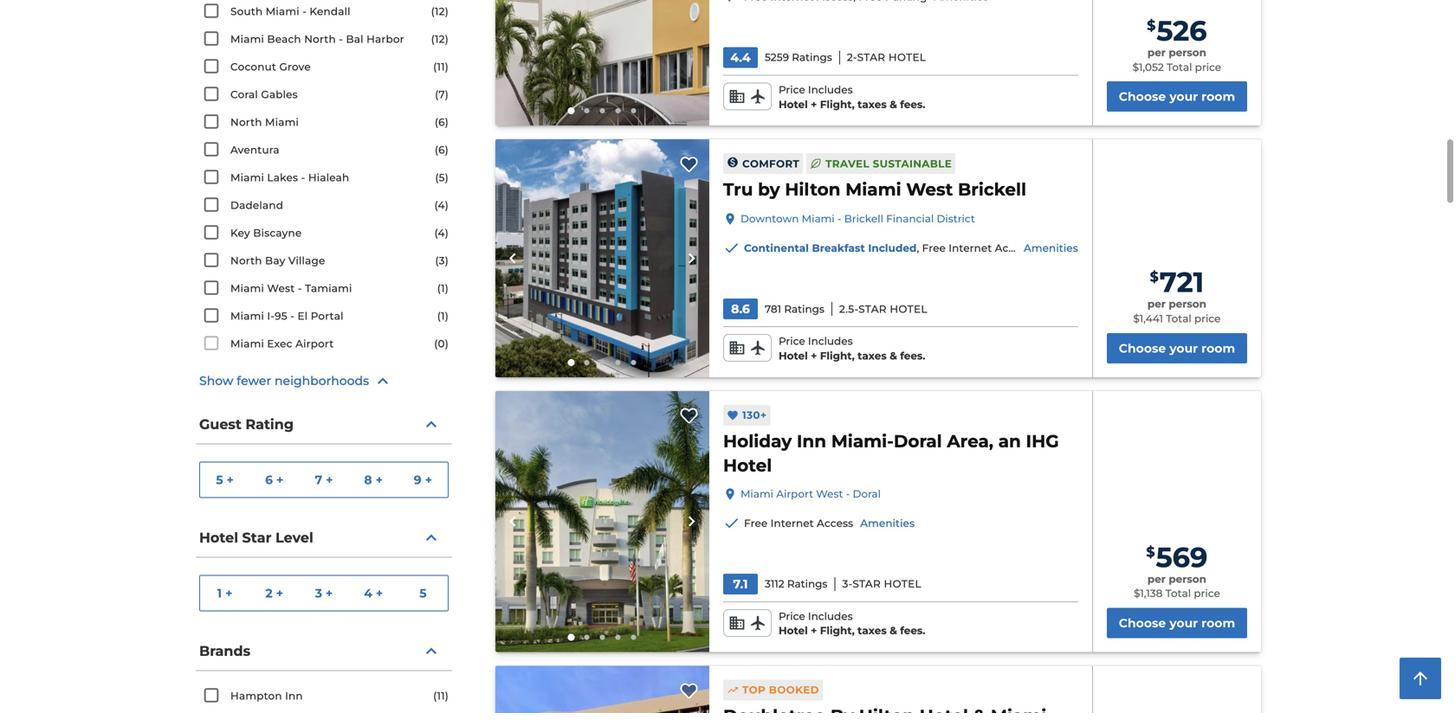 Task type: vqa. For each thing, say whether or not it's contained in the screenshot.
NORTH BAY VILLAGE
yes



Task type: describe. For each thing, give the bounding box(es) containing it.
1 +
[[217, 587, 233, 601]]

sustainable
[[873, 157, 952, 170]]

go to image #3 image for 721
[[600, 360, 605, 365]]

(5)
[[435, 172, 449, 184]]

miami down south
[[230, 33, 264, 45]]

tru
[[723, 179, 753, 200]]

top
[[743, 684, 766, 697]]

south miami - kendall
[[230, 5, 351, 18]]

- up free internet access amenities
[[846, 488, 850, 501]]

hotel right 2.5-
[[890, 303, 928, 316]]

hilton
[[785, 179, 841, 200]]

1 go to image #1 image from the top
[[568, 108, 575, 115]]

your for 526
[[1170, 89, 1198, 104]]

i-
[[267, 310, 275, 323]]

property building image for 569
[[496, 391, 710, 653]]

by
[[758, 179, 780, 200]]

go to image #4 image for 721
[[616, 360, 621, 365]]

price for 569
[[779, 611, 806, 623]]

top booked
[[743, 684, 820, 697]]

hotel inside dropdown button
[[199, 530, 238, 547]]

$1,052
[[1133, 61, 1164, 74]]

1
[[217, 587, 222, 601]]

portal
[[311, 310, 344, 323]]

(4) for key biscayne
[[435, 227, 449, 240]]

miami down the hilton
[[802, 213, 835, 225]]

miami left exec
[[230, 338, 264, 350]]

(12) for miami beach north - bal harbor
[[431, 33, 449, 45]]

5 +
[[216, 473, 234, 488]]

1 go to image #5 image from the top
[[631, 108, 636, 114]]

travel
[[826, 157, 870, 170]]

0 horizontal spatial brickell
[[845, 213, 884, 225]]

$1,138
[[1134, 588, 1163, 600]]

$ 526 per person $1,052 total price
[[1133, 14, 1222, 74]]

& for 721
[[890, 350, 897, 363]]

(11) for inn
[[433, 691, 449, 703]]

property building image for 721
[[496, 140, 710, 378]]

miami i-95 - el portal
[[230, 310, 344, 323]]

3 +
[[315, 587, 333, 601]]

doubletree by hilton hotel & miami airport convention center element
[[723, 705, 1079, 714]]

star for 721
[[859, 303, 887, 316]]

per for 569
[[1148, 573, 1166, 586]]

hotel right 3-
[[884, 578, 922, 591]]

(1) for miami west - tamiami
[[437, 282, 449, 295]]

hotel down 781 ratings
[[779, 350, 808, 363]]

photo carousel region for tru by hilton miami west brickell
[[496, 140, 710, 378]]

doral inside holiday inn miami-doral area, an ihg hotel
[[894, 431, 942, 452]]

0 vertical spatial airport
[[296, 338, 334, 350]]

9 + button
[[398, 463, 448, 498]]

0 horizontal spatial access
[[817, 517, 854, 530]]

ratings for 526
[[792, 51, 832, 64]]

$ for 721
[[1150, 269, 1159, 286]]

4 + button
[[349, 577, 398, 611]]

8 + button
[[349, 463, 398, 498]]

north for north bay village
[[230, 255, 262, 267]]

- left the bal at the top of the page
[[339, 33, 343, 45]]

6
[[265, 473, 273, 488]]

hotel star level
[[199, 530, 313, 547]]

- up el
[[298, 282, 302, 295]]

0 horizontal spatial doral
[[853, 488, 881, 501]]

photo carousel region for top booked
[[496, 667, 710, 714]]

choose your room button for 569
[[1107, 609, 1248, 639]]

4.4
[[731, 50, 751, 65]]

go to image #2 image for 569
[[584, 635, 590, 641]]

flight, for 526
[[820, 98, 855, 111]]

9 +
[[414, 473, 432, 488]]

key
[[230, 227, 250, 240]]

show
[[199, 374, 234, 389]]

781
[[765, 303, 782, 316]]

8 +
[[364, 473, 383, 488]]

heart icon image
[[727, 410, 739, 422]]

person for 721
[[1169, 298, 1207, 311]]

3112
[[765, 578, 785, 591]]

1 horizontal spatial amenities
[[1024, 242, 1079, 255]]

coconut grove
[[230, 61, 311, 73]]

2
[[266, 587, 273, 601]]

rating
[[246, 416, 294, 433]]

bal
[[346, 33, 364, 45]]

3-star hotel
[[843, 578, 922, 591]]

total for 721
[[1166, 313, 1192, 325]]

1 vertical spatial amenities
[[861, 517, 915, 530]]

miami inside "element"
[[846, 179, 902, 200]]

6 + button
[[250, 463, 299, 498]]

district
[[937, 213, 975, 225]]

(6) for north miami
[[435, 116, 449, 129]]

1 go to image #4 image from the top
[[616, 108, 621, 114]]

- left el
[[290, 310, 295, 323]]

7 +
[[315, 473, 333, 488]]

1 + button
[[200, 577, 250, 611]]

miami down north bay village
[[230, 282, 264, 295]]

0 vertical spatial north
[[304, 33, 336, 45]]

2 + button
[[250, 577, 299, 611]]

8
[[364, 473, 372, 488]]

7 + button
[[299, 463, 349, 498]]

miami down aventura
[[230, 172, 264, 184]]

2-
[[847, 51, 857, 64]]

miami down holiday
[[741, 488, 774, 501]]

1 horizontal spatial access
[[995, 242, 1032, 255]]

grove
[[279, 61, 311, 73]]

miami west - tamiami
[[230, 282, 352, 295]]

holiday
[[723, 431, 792, 452]]

west inside "element"
[[907, 179, 953, 200]]

per for 721
[[1148, 298, 1166, 311]]

hampton inn
[[230, 691, 303, 703]]

coral gables
[[230, 88, 298, 101]]

your for 721
[[1170, 341, 1198, 356]]

level
[[276, 530, 313, 547]]

gables
[[261, 88, 298, 101]]

3-
[[843, 578, 853, 591]]

person for 569
[[1169, 573, 1207, 586]]

130+
[[743, 409, 767, 422]]

hotel down 3112 ratings
[[779, 625, 808, 638]]

north for north miami
[[230, 116, 262, 129]]

721
[[1160, 266, 1204, 299]]

hialeah
[[308, 172, 350, 184]]

3 + button
[[299, 577, 349, 611]]

holiday inn miami-doral area, an ihg hotel
[[723, 431, 1059, 476]]

8.6
[[731, 302, 750, 317]]

inn for hampton
[[285, 691, 303, 703]]

show fewer neighborhoods button
[[199, 371, 449, 392]]

2.5-star hotel
[[840, 303, 928, 316]]

kendall
[[310, 5, 351, 18]]

& for 526
[[890, 98, 897, 111]]

+ for 6 +
[[276, 473, 284, 488]]

+ for 9 +
[[425, 473, 432, 488]]

go to image #2 image for 721
[[584, 360, 590, 365]]

lakes
[[267, 172, 298, 184]]

photo carousel region for holiday inn miami-doral area, an ihg hotel
[[496, 391, 710, 653]]

includes for 721
[[808, 335, 853, 348]]

,
[[917, 242, 920, 255]]

star for 526
[[857, 51, 886, 64]]

hampton
[[230, 691, 282, 703]]

781 ratings
[[765, 303, 825, 316]]

$ for 526
[[1147, 17, 1156, 34]]

+ down 781 ratings
[[811, 350, 817, 363]]

bay
[[265, 255, 285, 267]]

+ for 8 +
[[376, 473, 383, 488]]

(11) for grove
[[433, 61, 449, 73]]

taxes for 721
[[858, 350, 887, 363]]

ratings for 569
[[787, 578, 828, 591]]

1 go to image #3 image from the top
[[600, 108, 605, 114]]

miami beach north - bal harbor
[[230, 33, 404, 45]]

hotel star level button
[[196, 519, 452, 558]]

hotel inside holiday inn miami-doral area, an ihg hotel
[[723, 455, 772, 476]]

+ for 4 +
[[376, 587, 383, 601]]

financial
[[886, 213, 934, 225]]

go to image #5 image for 721
[[631, 360, 636, 365]]

village
[[288, 255, 325, 267]]

inn for holiday
[[797, 431, 827, 452]]

526
[[1157, 14, 1207, 48]]

choose for 569
[[1119, 616, 1166, 631]]

star inside dropdown button
[[242, 530, 272, 547]]

0 vertical spatial free
[[922, 242, 946, 255]]

dadeland
[[230, 199, 283, 212]]

miami airport west - doral
[[741, 488, 881, 501]]

booked
[[769, 684, 820, 697]]

go to image #1 image for 721
[[568, 359, 575, 366]]

beach
[[267, 33, 301, 45]]

5 + button
[[200, 463, 250, 498]]

& for 569
[[890, 625, 897, 638]]



Task type: locate. For each thing, give the bounding box(es) containing it.
0 horizontal spatial free
[[744, 517, 768, 530]]

taxes for 526
[[858, 98, 887, 111]]

1 vertical spatial choose your room
[[1119, 341, 1236, 356]]

1 vertical spatial (1)
[[437, 310, 449, 323]]

1 photo carousel region from the top
[[496, 0, 710, 126]]

1 price from the top
[[779, 84, 806, 96]]

2 includes from the top
[[808, 335, 853, 348]]

0 vertical spatial person
[[1169, 46, 1207, 59]]

free internet access amenities
[[744, 517, 915, 530]]

3 person from the top
[[1169, 573, 1207, 586]]

& down 2-star hotel
[[890, 98, 897, 111]]

go to image #3 image
[[600, 108, 605, 114], [600, 360, 605, 365], [600, 635, 605, 641]]

2 vertical spatial taxes
[[858, 625, 887, 638]]

coconut
[[230, 61, 276, 73]]

3 per from the top
[[1148, 573, 1166, 586]]

1 vertical spatial inn
[[285, 691, 303, 703]]

price includes hotel + flight, taxes & fees. down 2.5-
[[779, 335, 926, 363]]

choose your room button down $1,441
[[1107, 333, 1248, 364]]

2.5-
[[840, 303, 859, 316]]

2 go to image #3 image from the top
[[600, 360, 605, 365]]

$ left the 526
[[1147, 17, 1156, 34]]

2 taxes from the top
[[858, 350, 887, 363]]

1 horizontal spatial inn
[[797, 431, 827, 452]]

1 choose your room from the top
[[1119, 89, 1236, 104]]

per inside $ 569 per person $1,138 total price
[[1148, 573, 1166, 586]]

includes
[[808, 84, 853, 96], [808, 335, 853, 348], [808, 611, 853, 623]]

el
[[298, 310, 308, 323]]

total right $1,138
[[1166, 588, 1191, 600]]

2 vertical spatial room
[[1202, 616, 1236, 631]]

coral
[[230, 88, 258, 101]]

(4) down (5) on the left top of page
[[435, 199, 449, 212]]

price down 781 ratings
[[779, 335, 806, 348]]

room for 569
[[1202, 616, 1236, 631]]

0 vertical spatial amenities
[[1024, 242, 1079, 255]]

0 vertical spatial &
[[890, 98, 897, 111]]

3 taxes from the top
[[858, 625, 887, 638]]

price inside '$ 526 per person $1,052 total price'
[[1195, 61, 1222, 74]]

1 vertical spatial (4)
[[435, 227, 449, 240]]

0 vertical spatial internet
[[949, 242, 992, 255]]

2 photo carousel region from the top
[[496, 140, 710, 378]]

ratings right 5259
[[792, 51, 832, 64]]

2 vertical spatial your
[[1170, 616, 1198, 631]]

1 horizontal spatial 5
[[420, 587, 427, 601]]

0 vertical spatial choose
[[1119, 89, 1166, 104]]

0 vertical spatial go to image #4 image
[[616, 108, 621, 114]]

3 & from the top
[[890, 625, 897, 638]]

2 go to image #2 image from the top
[[584, 360, 590, 365]]

3 your from the top
[[1170, 616, 1198, 631]]

2 vertical spatial go to image #1 image
[[568, 635, 575, 641]]

&
[[890, 98, 897, 111], [890, 350, 897, 363], [890, 625, 897, 638]]

choose for 526
[[1119, 89, 1166, 104]]

travel sustainable
[[826, 157, 952, 170]]

flight, for 569
[[820, 625, 855, 638]]

ratings for 721
[[784, 303, 825, 316]]

1 vertical spatial per
[[1148, 298, 1166, 311]]

2 (12) from the top
[[431, 33, 449, 45]]

includes down 2.5-
[[808, 335, 853, 348]]

2 vertical spatial north
[[230, 255, 262, 267]]

fees. for 569
[[900, 625, 926, 638]]

north down coral
[[230, 116, 262, 129]]

per
[[1148, 46, 1166, 59], [1148, 298, 1166, 311], [1148, 573, 1166, 586]]

choose your room for 569
[[1119, 616, 1236, 631]]

1 horizontal spatial airport
[[776, 488, 814, 501]]

per inside $ 721 per person $1,441 total price
[[1148, 298, 1166, 311]]

airport
[[296, 338, 334, 350], [776, 488, 814, 501]]

5 for 5
[[420, 587, 427, 601]]

2 vertical spatial choose
[[1119, 616, 1166, 631]]

5 for 5 +
[[216, 473, 223, 488]]

0 vertical spatial $
[[1147, 17, 1156, 34]]

2 vertical spatial ratings
[[787, 578, 828, 591]]

(1) for miami i-95 - el portal
[[437, 310, 449, 323]]

$ inside $ 569 per person $1,138 total price
[[1147, 544, 1155, 561]]

miami left i-
[[230, 310, 264, 323]]

internet down the "miami airport west - doral"
[[771, 517, 814, 530]]

1 per from the top
[[1148, 46, 1166, 59]]

+ right 1 at the bottom left of page
[[225, 587, 233, 601]]

free
[[922, 242, 946, 255], [744, 517, 768, 530]]

person inside $ 721 per person $1,441 total price
[[1169, 298, 1207, 311]]

2 choose your room from the top
[[1119, 341, 1236, 356]]

+ for 3 +
[[326, 587, 333, 601]]

brands
[[199, 643, 250, 660]]

$
[[1147, 17, 1156, 34], [1150, 269, 1159, 286], [1147, 544, 1155, 561]]

(12) up (7)
[[431, 5, 449, 18]]

1 vertical spatial brickell
[[845, 213, 884, 225]]

includes down 3-
[[808, 611, 853, 623]]

$ 569 per person $1,138 total price
[[1134, 541, 1221, 600]]

$ inside $ 721 per person $1,441 total price
[[1150, 269, 1159, 286]]

0 vertical spatial (1)
[[437, 282, 449, 295]]

5 right 4 + button
[[420, 587, 427, 601]]

0 vertical spatial property building image
[[496, 140, 710, 378]]

taxes down 2.5-star hotel
[[858, 350, 887, 363]]

tru by hilton miami west brickell element
[[723, 178, 1027, 202]]

access
[[995, 242, 1032, 255], [817, 517, 854, 530]]

miami lakes - hialeah
[[230, 172, 350, 184]]

fees.
[[900, 98, 926, 111], [900, 350, 926, 363], [900, 625, 926, 638]]

price down 5259 ratings
[[779, 84, 806, 96]]

0 vertical spatial go to image #3 image
[[600, 108, 605, 114]]

room down $ 721 per person $1,441 total price
[[1202, 341, 1236, 356]]

2 & from the top
[[890, 350, 897, 363]]

person inside '$ 526 per person $1,052 total price'
[[1169, 46, 1207, 59]]

choose your room button for 526
[[1107, 82, 1248, 112]]

guest rating
[[199, 416, 294, 433]]

2 go to image #4 image from the top
[[616, 360, 621, 365]]

go to image #4 image for 569
[[616, 635, 621, 641]]

includes down 2-
[[808, 84, 853, 96]]

3 fees. from the top
[[900, 625, 926, 638]]

total inside $ 721 per person $1,441 total price
[[1166, 313, 1192, 325]]

1 vertical spatial go to image #1 image
[[568, 359, 575, 366]]

breakfast
[[812, 242, 865, 255]]

your for 569
[[1170, 616, 1198, 631]]

1 includes from the top
[[808, 84, 853, 96]]

0 horizontal spatial west
[[267, 282, 295, 295]]

miami-
[[832, 431, 894, 452]]

photo carousel region
[[496, 0, 710, 126], [496, 140, 710, 378], [496, 391, 710, 653], [496, 667, 710, 714]]

+ down 5259 ratings
[[811, 98, 817, 111]]

aventura
[[230, 144, 280, 156]]

includes for 569
[[808, 611, 853, 623]]

1 vertical spatial price
[[1195, 313, 1221, 325]]

0 vertical spatial (6)
[[435, 116, 449, 129]]

taxes for 569
[[858, 625, 887, 638]]

0 vertical spatial doral
[[894, 431, 942, 452]]

1 vertical spatial go to image #5 image
[[631, 360, 636, 365]]

1 vertical spatial (6)
[[435, 144, 449, 156]]

room down '$ 526 per person $1,052 total price'
[[1202, 89, 1236, 104]]

hotel down 5259 ratings
[[779, 98, 808, 111]]

3 flight, from the top
[[820, 625, 855, 638]]

+ right 6 at the bottom of the page
[[276, 473, 284, 488]]

1 vertical spatial ratings
[[784, 303, 825, 316]]

1 choose from the top
[[1119, 89, 1166, 104]]

flight, for 721
[[820, 350, 855, 363]]

2 vertical spatial person
[[1169, 573, 1207, 586]]

price for 526
[[779, 84, 806, 96]]

3 price from the top
[[779, 611, 806, 623]]

1 vertical spatial your
[[1170, 341, 1198, 356]]

inn
[[797, 431, 827, 452], [285, 691, 303, 703]]

tru by hilton miami west brickell
[[723, 179, 1027, 200]]

(7)
[[435, 88, 449, 101]]

room for 721
[[1202, 341, 1236, 356]]

1 choose your room button from the top
[[1107, 82, 1248, 112]]

inn left miami-
[[797, 431, 827, 452]]

price inside $ 721 per person $1,441 total price
[[1195, 313, 1221, 325]]

- up breakfast
[[838, 213, 842, 225]]

1 vertical spatial property building image
[[496, 391, 710, 653]]

internet
[[949, 242, 992, 255], [771, 517, 814, 530]]

choose down $1,138
[[1119, 616, 1166, 631]]

1 vertical spatial (11)
[[433, 691, 449, 703]]

1 your from the top
[[1170, 89, 1198, 104]]

$1,441
[[1134, 313, 1164, 325]]

1 (6) from the top
[[435, 116, 449, 129]]

choose your room button for 721
[[1107, 333, 1248, 364]]

room down $ 569 per person $1,138 total price in the right of the page
[[1202, 616, 1236, 631]]

brands button
[[196, 633, 452, 672]]

star
[[857, 51, 886, 64], [859, 303, 887, 316], [242, 530, 272, 547], [853, 578, 881, 591]]

free down the "miami airport west - doral"
[[744, 517, 768, 530]]

4 photo carousel region from the top
[[496, 667, 710, 714]]

inn inside holiday inn miami-doral area, an ihg hotel
[[797, 431, 827, 452]]

0 vertical spatial total
[[1167, 61, 1193, 74]]

your down $ 569 per person $1,138 total price in the right of the page
[[1170, 616, 1198, 631]]

star down "included"
[[859, 303, 887, 316]]

1 fees. from the top
[[900, 98, 926, 111]]

price
[[779, 84, 806, 96], [779, 335, 806, 348], [779, 611, 806, 623]]

2 price includes hotel + flight, taxes & fees. from the top
[[779, 335, 926, 363]]

$ for 569
[[1147, 544, 1155, 561]]

west down the "sustainable"
[[907, 179, 953, 200]]

2-star hotel
[[847, 51, 926, 64]]

guest
[[199, 416, 242, 433]]

0 vertical spatial go to image #2 image
[[584, 108, 590, 114]]

1 vertical spatial price
[[779, 335, 806, 348]]

1 (11) from the top
[[433, 61, 449, 73]]

2 choose from the top
[[1119, 341, 1166, 356]]

2 vertical spatial &
[[890, 625, 897, 638]]

go to image #4 image
[[616, 108, 621, 114], [616, 360, 621, 365], [616, 635, 621, 641]]

5259 ratings
[[765, 51, 832, 64]]

brickell up "district"
[[958, 179, 1027, 200]]

price for 526
[[1195, 61, 1222, 74]]

3 go to image #4 image from the top
[[616, 635, 621, 641]]

3112 ratings
[[765, 578, 828, 591]]

inn right hampton
[[285, 691, 303, 703]]

airport up free internet access amenities
[[776, 488, 814, 501]]

choose for 721
[[1119, 341, 1166, 356]]

1 price includes hotel + flight, taxes & fees. from the top
[[779, 84, 926, 111]]

1 vertical spatial internet
[[771, 517, 814, 530]]

3 go to image #1 image from the top
[[568, 635, 575, 641]]

brickell
[[958, 179, 1027, 200], [845, 213, 884, 225]]

price for 721
[[779, 335, 806, 348]]

& down 2.5-star hotel
[[890, 350, 897, 363]]

1 vertical spatial choose your room button
[[1107, 333, 1248, 364]]

person for 526
[[1169, 46, 1207, 59]]

1 vertical spatial west
[[267, 282, 295, 295]]

+ down 3112 ratings
[[811, 625, 817, 638]]

miami up "beach"
[[266, 5, 300, 18]]

go to image #5 image for 569
[[631, 635, 636, 641]]

1 horizontal spatial doral
[[894, 431, 942, 452]]

3 go to image #2 image from the top
[[584, 635, 590, 641]]

1 flight, from the top
[[820, 98, 855, 111]]

2 go to image #5 image from the top
[[631, 360, 636, 365]]

2 (11) from the top
[[433, 691, 449, 703]]

1 (1) from the top
[[437, 282, 449, 295]]

1 vertical spatial choose
[[1119, 341, 1166, 356]]

flight,
[[820, 98, 855, 111], [820, 350, 855, 363], [820, 625, 855, 638]]

comfort
[[743, 157, 800, 170]]

7
[[315, 473, 322, 488]]

0 vertical spatial choose your room
[[1119, 89, 1236, 104]]

1 room from the top
[[1202, 89, 1236, 104]]

0 vertical spatial price
[[779, 84, 806, 96]]

north bay village
[[230, 255, 325, 267]]

1 horizontal spatial west
[[816, 488, 843, 501]]

+ inside button
[[225, 587, 233, 601]]

0 vertical spatial fees.
[[900, 98, 926, 111]]

flight, down 2.5-
[[820, 350, 855, 363]]

0 vertical spatial go to image #1 image
[[568, 108, 575, 115]]

go to image #1 image
[[568, 108, 575, 115], [568, 359, 575, 366], [568, 635, 575, 641]]

price includes hotel + flight, taxes & fees. for 569
[[779, 611, 926, 638]]

+ right 2
[[276, 587, 283, 601]]

+ for 5 +
[[227, 473, 234, 488]]

2 vertical spatial flight,
[[820, 625, 855, 638]]

free right ,
[[922, 242, 946, 255]]

2 property building image from the top
[[496, 391, 710, 653]]

total right $1,052
[[1167, 61, 1193, 74]]

per up $1,052
[[1148, 46, 1166, 59]]

2 vertical spatial includes
[[808, 611, 853, 623]]

north
[[304, 33, 336, 45], [230, 116, 262, 129], [230, 255, 262, 267]]

flight, down 2-
[[820, 98, 855, 111]]

total for 569
[[1166, 588, 1191, 600]]

your down '$ 526 per person $1,052 total price'
[[1170, 89, 1198, 104]]

per for 526
[[1148, 46, 1166, 59]]

show fewer neighborhoods
[[199, 374, 369, 389]]

ratings right 781 in the right top of the page
[[784, 303, 825, 316]]

1 horizontal spatial free
[[922, 242, 946, 255]]

amenities
[[1024, 242, 1079, 255], [861, 517, 915, 530]]

3 includes from the top
[[808, 611, 853, 623]]

1 (4) from the top
[[435, 199, 449, 212]]

0 vertical spatial your
[[1170, 89, 1198, 104]]

0 vertical spatial flight,
[[820, 98, 855, 111]]

price down the 526
[[1195, 61, 1222, 74]]

2 per from the top
[[1148, 298, 1166, 311]]

0 vertical spatial ratings
[[792, 51, 832, 64]]

1 vertical spatial go to image #4 image
[[616, 360, 621, 365]]

person inside $ 569 per person $1,138 total price
[[1169, 573, 1207, 586]]

choose your room for 526
[[1119, 89, 1236, 104]]

price down 721
[[1195, 313, 1221, 325]]

1 vertical spatial north
[[230, 116, 262, 129]]

person
[[1169, 46, 1207, 59], [1169, 298, 1207, 311], [1169, 573, 1207, 586]]

go to image #1 image for 569
[[568, 635, 575, 641]]

airport down el
[[296, 338, 334, 350]]

(12) for south miami - kendall
[[431, 5, 449, 18]]

an
[[999, 431, 1021, 452]]

$ left 721
[[1150, 269, 1159, 286]]

95
[[275, 310, 288, 323]]

2 (1) from the top
[[437, 310, 449, 323]]

west up free internet access amenities
[[816, 488, 843, 501]]

flight, down 3-
[[820, 625, 855, 638]]

price down "569"
[[1194, 588, 1221, 600]]

fees. for 721
[[900, 350, 926, 363]]

1 & from the top
[[890, 98, 897, 111]]

2 vertical spatial choose your room
[[1119, 616, 1236, 631]]

0 vertical spatial inn
[[797, 431, 827, 452]]

$ left "569"
[[1147, 544, 1155, 561]]

3 choose from the top
[[1119, 616, 1166, 631]]

hotel up 1 at the bottom left of page
[[199, 530, 238, 547]]

0 vertical spatial price includes hotel + flight, taxes & fees.
[[779, 84, 926, 111]]

2 vertical spatial go to image #2 image
[[584, 635, 590, 641]]

1 vertical spatial (12)
[[431, 33, 449, 45]]

choose your room button
[[1107, 82, 1248, 112], [1107, 333, 1248, 364], [1107, 609, 1248, 639]]

2 vertical spatial per
[[1148, 573, 1166, 586]]

miami down gables
[[265, 116, 299, 129]]

1 vertical spatial &
[[890, 350, 897, 363]]

your down $ 721 per person $1,441 total price
[[1170, 341, 1198, 356]]

2 vertical spatial $
[[1147, 544, 1155, 561]]

569
[[1156, 541, 1208, 575]]

+ right 9
[[425, 473, 432, 488]]

3 go to image #3 image from the top
[[600, 635, 605, 641]]

0 vertical spatial 5
[[216, 473, 223, 488]]

2 +
[[266, 587, 283, 601]]

(1) down (3)
[[437, 282, 449, 295]]

fees. down 3-star hotel
[[900, 625, 926, 638]]

- left kendall
[[303, 5, 307, 18]]

+ for 7 +
[[326, 473, 333, 488]]

2 vertical spatial price includes hotel + flight, taxes & fees.
[[779, 611, 926, 638]]

star for 569
[[853, 578, 881, 591]]

biscayne
[[253, 227, 302, 240]]

continental
[[744, 242, 809, 255]]

1 (12) from the top
[[431, 5, 449, 18]]

1 vertical spatial free
[[744, 517, 768, 530]]

brickell inside "element"
[[958, 179, 1027, 200]]

2 flight, from the top
[[820, 350, 855, 363]]

2 your from the top
[[1170, 341, 1198, 356]]

2 vertical spatial go to image #5 image
[[631, 635, 636, 641]]

(1) up (0)
[[437, 310, 449, 323]]

harbor
[[367, 33, 404, 45]]

total inside $ 569 per person $1,138 total price
[[1166, 588, 1191, 600]]

1 vertical spatial person
[[1169, 298, 1207, 311]]

go to image #2 image
[[584, 108, 590, 114], [584, 360, 590, 365], [584, 635, 590, 641]]

star left level
[[242, 530, 272, 547]]

3 room from the top
[[1202, 616, 1236, 631]]

holiday inn miami-doral area, an ihg hotel element
[[723, 430, 1079, 477]]

(6) up (5) on the left top of page
[[435, 144, 449, 156]]

2 vertical spatial price
[[1194, 588, 1221, 600]]

(12)
[[431, 5, 449, 18], [431, 33, 449, 45]]

fees. down 2.5-star hotel
[[900, 350, 926, 363]]

total for 526
[[1167, 61, 1193, 74]]

2 price from the top
[[779, 335, 806, 348]]

2 room from the top
[[1202, 341, 1236, 356]]

(6) down (7)
[[435, 116, 449, 129]]

9
[[414, 473, 422, 488]]

price includes hotel + flight, taxes & fees. down 3-
[[779, 611, 926, 638]]

price includes hotel + flight, taxes & fees. for 721
[[779, 335, 926, 363]]

go to image #3 image for 569
[[600, 635, 605, 641]]

0 vertical spatial room
[[1202, 89, 1236, 104]]

ihg
[[1026, 431, 1059, 452]]

per inside '$ 526 per person $1,052 total price'
[[1148, 46, 1166, 59]]

5259
[[765, 51, 789, 64]]

2 choose your room button from the top
[[1107, 333, 1248, 364]]

doral down holiday inn miami-doral area, an ihg hotel
[[853, 488, 881, 501]]

2 (6) from the top
[[435, 144, 449, 156]]

3 go to image #5 image from the top
[[631, 635, 636, 641]]

price includes hotel + flight, taxes & fees. for 526
[[779, 84, 926, 111]]

0 horizontal spatial internet
[[771, 517, 814, 530]]

tamiami
[[305, 282, 352, 295]]

2 person from the top
[[1169, 298, 1207, 311]]

4
[[364, 587, 372, 601]]

1 vertical spatial 5
[[420, 587, 427, 601]]

1 horizontal spatial brickell
[[958, 179, 1027, 200]]

1 vertical spatial taxes
[[858, 350, 887, 363]]

3 price includes hotel + flight, taxes & fees. from the top
[[779, 611, 926, 638]]

2 (4) from the top
[[435, 227, 449, 240]]

+
[[811, 98, 817, 111], [811, 350, 817, 363], [227, 473, 234, 488], [276, 473, 284, 488], [326, 473, 333, 488], [376, 473, 383, 488], [425, 473, 432, 488], [225, 587, 233, 601], [276, 587, 283, 601], [326, 587, 333, 601], [376, 587, 383, 601], [811, 625, 817, 638]]

(12) right harbor
[[431, 33, 449, 45]]

1 vertical spatial flight,
[[820, 350, 855, 363]]

+ for 1 +
[[225, 587, 233, 601]]

(11)
[[433, 61, 449, 73], [433, 691, 449, 703]]

price for 721
[[1195, 313, 1221, 325]]

south
[[230, 5, 263, 18]]

fees. for 526
[[900, 98, 926, 111]]

$ inside '$ 526 per person $1,052 total price'
[[1147, 17, 1156, 34]]

+ for 2 +
[[276, 587, 283, 601]]

go to image #5 image
[[631, 108, 636, 114], [631, 360, 636, 365], [631, 635, 636, 641]]

star right 3112 ratings
[[853, 578, 881, 591]]

1 property building image from the top
[[496, 140, 710, 378]]

(6) for aventura
[[435, 144, 449, 156]]

per up $1,441
[[1148, 298, 1166, 311]]

1 vertical spatial access
[[817, 517, 854, 530]]

1 vertical spatial room
[[1202, 341, 1236, 356]]

0 horizontal spatial 5
[[216, 473, 223, 488]]

downtown miami - brickell financial district
[[741, 213, 975, 225]]

+ left 6 at the bottom of the page
[[227, 473, 234, 488]]

(4) for dadeland
[[435, 199, 449, 212]]

taxes
[[858, 98, 887, 111], [858, 350, 887, 363], [858, 625, 887, 638]]

+ right '8' on the left bottom of the page
[[376, 473, 383, 488]]

4 +
[[364, 587, 383, 601]]

hotel right 2-
[[889, 51, 926, 64]]

1 vertical spatial includes
[[808, 335, 853, 348]]

2 go to image #1 image from the top
[[568, 359, 575, 366]]

downtown
[[741, 213, 799, 225]]

choose your room button down $1,138
[[1107, 609, 1248, 639]]

includes for 526
[[808, 84, 853, 96]]

key biscayne
[[230, 227, 302, 240]]

price for 569
[[1194, 588, 1221, 600]]

brickell down tru by hilton miami west brickell "element"
[[845, 213, 884, 225]]

1 horizontal spatial internet
[[949, 242, 992, 255]]

2 vertical spatial choose your room button
[[1107, 609, 1248, 639]]

internet down "district"
[[949, 242, 992, 255]]

3 choose your room button from the top
[[1107, 609, 1248, 639]]

choose down $1,052
[[1119, 89, 1166, 104]]

0 vertical spatial go to image #5 image
[[631, 108, 636, 114]]

choose your room for 721
[[1119, 341, 1236, 356]]

0 vertical spatial (4)
[[435, 199, 449, 212]]

0 vertical spatial (12)
[[431, 5, 449, 18]]

included
[[868, 242, 917, 255]]

price inside $ 569 per person $1,138 total price
[[1194, 588, 1221, 600]]

price includes hotel + flight, taxes & fees. down 2-
[[779, 84, 926, 111]]

miami down travel sustainable
[[846, 179, 902, 200]]

north down key
[[230, 255, 262, 267]]

(4) up (3)
[[435, 227, 449, 240]]

2 vertical spatial fees.
[[900, 625, 926, 638]]

north down kendall
[[304, 33, 336, 45]]

1 vertical spatial airport
[[776, 488, 814, 501]]

1 person from the top
[[1169, 46, 1207, 59]]

5
[[216, 473, 223, 488], [420, 587, 427, 601]]

1 taxes from the top
[[858, 98, 887, 111]]

0 vertical spatial includes
[[808, 84, 853, 96]]

0 horizontal spatial inn
[[285, 691, 303, 703]]

1 go to image #2 image from the top
[[584, 108, 590, 114]]

star right 5259 ratings
[[857, 51, 886, 64]]

& down 3-star hotel
[[890, 625, 897, 638]]

3 choose your room from the top
[[1119, 616, 1236, 631]]

- right lakes
[[301, 172, 305, 184]]

+ right 4
[[376, 587, 383, 601]]

doral
[[894, 431, 942, 452], [853, 488, 881, 501]]

property building image
[[496, 140, 710, 378], [496, 391, 710, 653]]

choose
[[1119, 89, 1166, 104], [1119, 341, 1166, 356], [1119, 616, 1166, 631]]

5 button
[[398, 577, 448, 611]]

room for 526
[[1202, 89, 1236, 104]]

choose your room down $1,138
[[1119, 616, 1236, 631]]

3 photo carousel region from the top
[[496, 391, 710, 653]]

continental breakfast included , free internet access amenities
[[744, 242, 1079, 255]]

0 vertical spatial west
[[907, 179, 953, 200]]

total inside '$ 526 per person $1,052 total price'
[[1167, 61, 1193, 74]]

2 fees. from the top
[[900, 350, 926, 363]]

5 left 6 at the bottom of the page
[[216, 473, 223, 488]]



